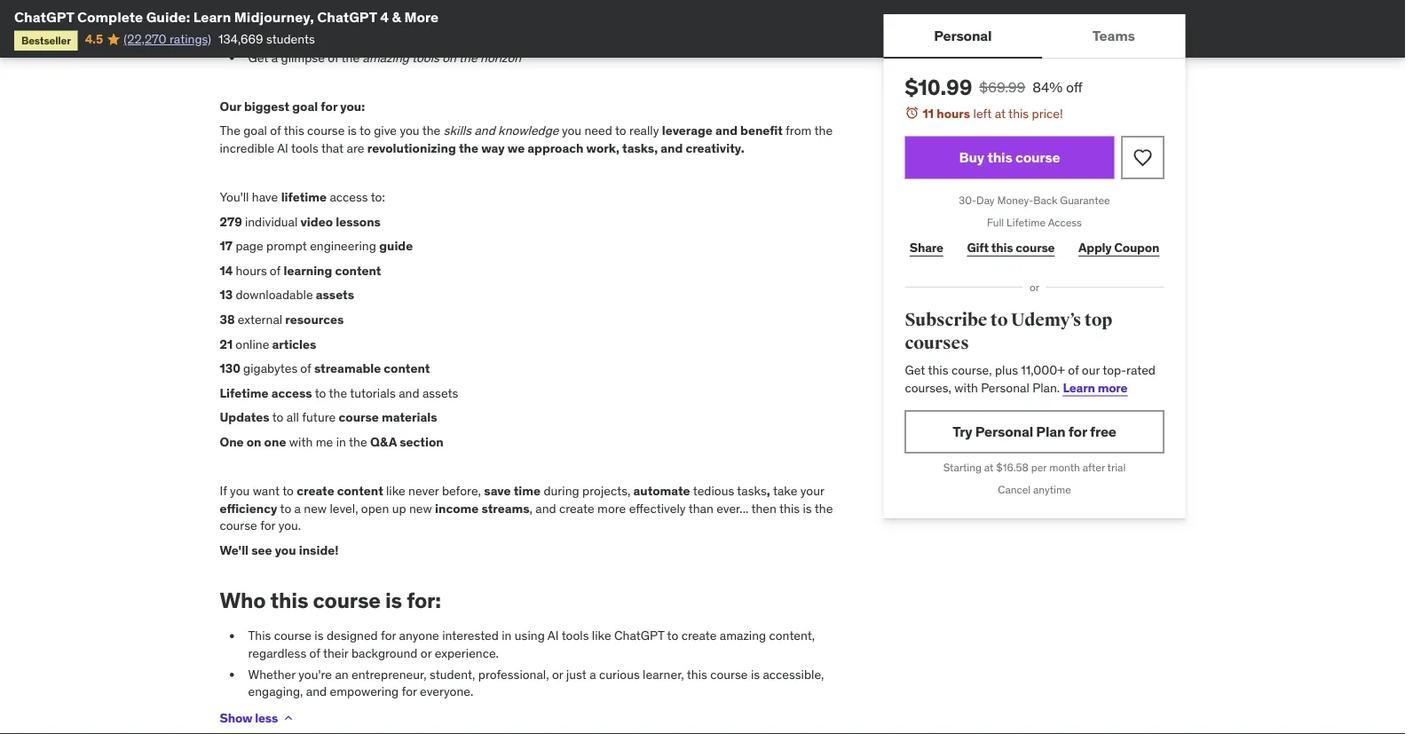 Task type: describe. For each thing, give the bounding box(es) containing it.
for down entrepreneur,
[[402, 684, 417, 700]]

0 horizontal spatial chatgpt
[[14, 8, 74, 26]]

effectively
[[629, 501, 686, 517]]

this
[[248, 628, 271, 644]]

chatgpt complete guide: learn midjourney, chatgpt 4 & more
[[14, 8, 439, 26]]

learner,
[[643, 667, 684, 683]]

on inside the you'll have lifetime access to: 279 individual video lessons 17 page prompt engineering guide 14 hours of learning content 13 downloadable assets 38 external resources 21 online articles 130 gigabytes of streamable content lifetime access to the tutorials and assets updates to all future course materials one on one with me in the q&a section
[[247, 434, 261, 450]]

and inside the you'll have lifetime access to: 279 individual video lessons 17 page prompt engineering guide 14 hours of learning content 13 downloadable assets 38 external resources 21 online articles 130 gigabytes of streamable content lifetime access to the tutorials and assets updates to all future course materials one on one with me in the q&a section
[[399, 385, 420, 401]]

this inside get this course, plus 11,000+ of our top-rated courses, with personal plan.
[[928, 362, 949, 378]]

need
[[585, 123, 612, 139]]

top-
[[1103, 362, 1127, 378]]

create inside this course is designed for anyone interested in using ai tools like chatgpt to create amazing content, regardless of their background or experience. whether you're an entrepreneur, student, professional, or just a curious learner, this course is accessible, engaging, and empowering for everyone.
[[682, 628, 717, 644]]

show
[[220, 710, 252, 726]]

to up you.
[[280, 501, 291, 517]]

like for compose
[[304, 29, 324, 45]]

xsmall image
[[281, 712, 296, 726]]

teams button
[[1042, 14, 1186, 57]]

our biggest goal for you:
[[220, 99, 365, 114]]

take
[[773, 483, 798, 499]]

of inside this course is designed for anyone interested in using ai tools like chatgpt to create amazing content, regardless of their background or experience. whether you're an entrepreneur, student, professional, or just a curious learner, this course is accessible, engaging, and empowering for everyone.
[[309, 646, 320, 662]]

page
[[236, 238, 263, 254]]

11,000+
[[1021, 362, 1065, 378]]

with inside clone your voice with ai compose like never before get a glimpse of the amazing tools on the horizon
[[348, 8, 374, 24]]

to:
[[371, 189, 385, 205]]

is inside , and create more effectively than ever... then this is the course for you.
[[803, 501, 812, 517]]

lifetime inside 30-day money-back guarantee full lifetime access
[[1007, 216, 1046, 229]]

your inside clone your voice with ai compose like never before get a glimpse of the amazing tools on the horizon
[[285, 8, 311, 24]]

, inside 'if you want to create content like never before, save time during projects, automate tedious tasks , take your efficiency to a new level, open up new income streams'
[[767, 483, 770, 499]]

automate
[[633, 483, 690, 499]]

amazing inside this course is designed for anyone interested in using ai tools like chatgpt to create amazing content, regardless of their background or experience. whether you're an entrepreneur, student, professional, or just a curious learner, this course is accessible, engaging, and empowering for everyone.
[[720, 628, 766, 644]]

plan
[[1036, 422, 1066, 441]]

all
[[287, 410, 299, 426]]

a inside clone your voice with ai compose like never before get a glimpse of the amazing tools on the horizon
[[271, 50, 278, 65]]

background
[[351, 646, 418, 662]]

this course is designed for anyone interested in using ai tools like chatgpt to create amazing content, regardless of their background or experience. whether you're an entrepreneur, student, professional, or just a curious learner, this course is accessible, engaging, and empowering for everyone.
[[248, 628, 824, 700]]

130
[[220, 361, 241, 377]]

revolutionizing the way we approach work, tasks, and creativity.
[[367, 140, 745, 156]]

tasks
[[737, 483, 767, 499]]

the inside , and create more effectively than ever... then this is the course for you.
[[815, 501, 833, 517]]

designed
[[327, 628, 378, 644]]

you'll have lifetime access to: 279 individual video lessons 17 page prompt engineering guide 14 hours of learning content 13 downloadable assets 38 external resources 21 online articles 130 gigabytes of streamable content lifetime access to the tutorials and assets updates to all future course materials one on one with me in the q&a section
[[220, 189, 458, 450]]

guide
[[379, 238, 413, 254]]

is up their
[[315, 628, 324, 644]]

gigabytes
[[243, 361, 298, 377]]

that
[[321, 140, 344, 156]]

ratings)
[[170, 31, 211, 47]]

1 horizontal spatial hours
[[937, 105, 971, 121]]

access
[[1048, 216, 1082, 229]]

efficiency
[[220, 501, 277, 517]]

and up creativity. in the top of the page
[[716, 123, 738, 139]]

$16.58
[[996, 461, 1029, 475]]

0 vertical spatial content
[[335, 263, 381, 279]]

streams
[[482, 501, 530, 517]]

share
[[910, 240, 944, 256]]

course left accessible,
[[711, 667, 748, 683]]

for left you:
[[321, 99, 338, 114]]

the left "q&a"
[[349, 434, 367, 450]]

the down skills
[[459, 140, 479, 156]]

84%
[[1033, 78, 1063, 96]]

to inside this course is designed for anyone interested in using ai tools like chatgpt to create amazing content, regardless of their background or experience. whether you're an entrepreneur, student, professional, or just a curious learner, this course is accessible, engaging, and empowering for everyone.
[[667, 628, 679, 644]]

get this course, plus 11,000+ of our top-rated courses, with personal plan.
[[905, 362, 1156, 395]]

never for before,
[[408, 483, 439, 499]]

you inside 'if you want to create content like never before, save time during projects, automate tedious tasks , take your efficiency to a new level, open up new income streams'
[[230, 483, 250, 499]]

show less button
[[220, 701, 296, 734]]

way
[[481, 140, 505, 156]]

(22,270
[[124, 31, 167, 47]]

plan.
[[1033, 379, 1060, 395]]

regardless
[[248, 646, 306, 662]]

you:
[[340, 99, 365, 114]]

(22,270 ratings)
[[124, 31, 211, 47]]

section
[[400, 434, 444, 450]]

, inside , and create more effectively than ever... then this is the course for you.
[[530, 501, 533, 517]]

course up designed
[[313, 587, 381, 614]]

want
[[253, 483, 280, 499]]

apply coupon
[[1079, 240, 1160, 256]]

top
[[1085, 309, 1113, 331]]

voice
[[314, 8, 345, 24]]

1 new from the left
[[304, 501, 327, 517]]

we
[[508, 140, 525, 156]]

with inside get this course, plus 11,000+ of our top-rated courses, with personal plan.
[[955, 379, 978, 395]]

streamable
[[314, 361, 381, 377]]

share button
[[905, 230, 948, 266]]

income
[[435, 501, 479, 517]]

articles
[[272, 336, 316, 352]]

knowledge
[[498, 123, 559, 139]]

0 horizontal spatial learn
[[193, 8, 231, 26]]

downloadable
[[236, 287, 313, 303]]

a inside 'if you want to create content like never before, save time during projects, automate tedious tasks , take your efficiency to a new level, open up new income streams'
[[294, 501, 301, 517]]

lifetime inside the you'll have lifetime access to: 279 individual video lessons 17 page prompt engineering guide 14 hours of learning content 13 downloadable assets 38 external resources 21 online articles 130 gigabytes of streamable content lifetime access to the tutorials and assets updates to all future course materials one on one with me in the q&a section
[[220, 385, 269, 401]]

ever...
[[717, 501, 749, 517]]

of down articles
[[300, 361, 311, 377]]

you.
[[278, 518, 301, 534]]

have
[[252, 189, 278, 205]]

course up regardless
[[274, 628, 312, 644]]

really
[[630, 123, 659, 139]]

glimpse
[[281, 50, 325, 65]]

than
[[689, 501, 714, 517]]

content inside 'if you want to create content like never before, save time during projects, automate tedious tasks , take your efficiency to a new level, open up new income streams'
[[337, 483, 383, 499]]

one
[[220, 434, 244, 450]]

the left horizon
[[459, 50, 477, 65]]

like for content
[[386, 483, 405, 499]]

revolutionizing
[[367, 140, 456, 156]]

show less
[[220, 710, 278, 726]]

the inside from the incredible ai tools that are
[[815, 123, 833, 139]]

from the incredible ai tools that are
[[220, 123, 833, 156]]

to up future
[[315, 385, 326, 401]]

0 vertical spatial access
[[330, 189, 368, 205]]

is left accessible,
[[751, 667, 760, 683]]

leverage
[[662, 123, 713, 139]]

whether
[[248, 667, 296, 683]]

give
[[374, 123, 397, 139]]

time
[[514, 483, 541, 499]]

1 vertical spatial goal
[[243, 123, 267, 139]]

lessons
[[336, 214, 381, 230]]

teams
[[1093, 26, 1135, 44]]

this up this
[[270, 587, 308, 614]]

0 horizontal spatial assets
[[316, 287, 354, 303]]

11
[[923, 105, 934, 121]]

1 vertical spatial access
[[271, 385, 312, 401]]

buy this course button
[[905, 136, 1115, 179]]

wishlist image
[[1132, 147, 1154, 168]]

materials
[[382, 410, 437, 426]]

11 hours left at this price!
[[923, 105, 1063, 121]]

$10.99 $69.99 84% off
[[905, 74, 1083, 100]]

to inside subscribe to udemy's top courses
[[991, 309, 1008, 331]]

experience.
[[435, 646, 499, 662]]

this down our biggest goal for you:
[[284, 123, 304, 139]]

your inside 'if you want to create content like never before, save time during projects, automate tedious tasks , take your efficiency to a new level, open up new income streams'
[[801, 483, 824, 499]]

to right the want
[[282, 483, 294, 499]]

1 horizontal spatial chatgpt
[[317, 8, 377, 26]]

you up revolutionizing the way we approach work, tasks, and creativity.
[[562, 123, 582, 139]]

chatgpt inside this course is designed for anyone interested in using ai tools like chatgpt to create amazing content, regardless of their background or experience. whether you're an entrepreneur, student, professional, or just a curious learner, this course is accessible, engaging, and empowering for everyone.
[[614, 628, 665, 644]]

coupon
[[1115, 240, 1160, 256]]

buy
[[959, 148, 985, 166]]

online
[[236, 336, 269, 352]]

and down leverage
[[661, 140, 683, 156]]

q&a
[[370, 434, 397, 450]]

entrepreneur,
[[352, 667, 427, 683]]

biggest
[[244, 99, 290, 114]]

apply coupon button
[[1074, 230, 1164, 266]]

buy this course
[[959, 148, 1061, 166]]

the down "streamable"
[[329, 385, 347, 401]]

and inside this course is designed for anyone interested in using ai tools like chatgpt to create amazing content, regardless of their background or experience. whether you're an entrepreneur, student, professional, or just a curious learner, this course is accessible, engaging, and empowering for everyone.
[[306, 684, 327, 700]]

to up are at the left of the page
[[360, 123, 371, 139]]

$69.99
[[979, 78, 1026, 96]]

clone
[[248, 8, 282, 24]]

to left all
[[272, 410, 284, 426]]



Task type: locate. For each thing, give the bounding box(es) containing it.
hours inside the you'll have lifetime access to: 279 individual video lessons 17 page prompt engineering guide 14 hours of learning content 13 downloadable assets 38 external resources 21 online articles 130 gigabytes of streamable content lifetime access to the tutorials and assets updates to all future course materials one on one with me in the q&a section
[[236, 263, 267, 279]]

more down top-
[[1098, 379, 1128, 395]]

new left 'level,'
[[304, 501, 327, 517]]

0 horizontal spatial goal
[[243, 123, 267, 139]]

assets
[[316, 287, 354, 303], [423, 385, 458, 401]]

in inside this course is designed for anyone interested in using ai tools like chatgpt to create amazing content, regardless of their background or experience. whether you're an entrepreneur, student, professional, or just a curious learner, this course is accessible, engaging, and empowering for everyone.
[[502, 628, 512, 644]]

1 horizontal spatial at
[[995, 105, 1006, 121]]

30-day money-back guarantee full lifetime access
[[959, 194, 1110, 229]]

ai inside from the incredible ai tools that are
[[277, 140, 288, 156]]

an
[[335, 667, 349, 683]]

try personal plan for free
[[953, 422, 1117, 441]]

of inside get this course, plus 11,000+ of our top-rated courses, with personal plan.
[[1068, 362, 1079, 378]]

and inside , and create more effectively than ever... then this is the course for you.
[[536, 501, 556, 517]]

personal down plus
[[981, 379, 1030, 395]]

1 vertical spatial learn
[[1063, 379, 1095, 395]]

1 horizontal spatial never
[[408, 483, 439, 499]]

ai right incredible
[[277, 140, 288, 156]]

for up 'background'
[[381, 628, 396, 644]]

to left udemy's
[[991, 309, 1008, 331]]

empowering
[[330, 684, 399, 700]]

access up all
[[271, 385, 312, 401]]

0 vertical spatial learn
[[193, 8, 231, 26]]

tools inside clone your voice with ai compose like never before get a glimpse of the amazing tools on the horizon
[[412, 50, 439, 65]]

4
[[380, 8, 389, 26]]

this right learner,
[[687, 667, 708, 683]]

$10.99
[[905, 74, 972, 100]]

1 vertical spatial or
[[421, 646, 432, 662]]

like up 'curious'
[[592, 628, 611, 644]]

personal
[[934, 26, 992, 44], [981, 379, 1030, 395], [976, 422, 1033, 441]]

learn more link
[[1063, 379, 1128, 395]]

0 vertical spatial more
[[1098, 379, 1128, 395]]

assets up resources
[[316, 287, 354, 303]]

this inside gift this course link
[[992, 240, 1013, 256]]

hours
[[937, 105, 971, 121], [236, 263, 267, 279]]

or up udemy's
[[1030, 280, 1040, 294]]

in left the using
[[502, 628, 512, 644]]

0 vertical spatial a
[[271, 50, 278, 65]]

on inside clone your voice with ai compose like never before get a glimpse of the amazing tools on the horizon
[[442, 50, 456, 65]]

1 horizontal spatial more
[[1098, 379, 1128, 395]]

to right need
[[615, 123, 627, 139]]

and up materials
[[399, 385, 420, 401]]

chatgpt up bestseller
[[14, 8, 74, 26]]

plus
[[995, 362, 1018, 378]]

38
[[220, 312, 235, 328]]

a inside this course is designed for anyone interested in using ai tools like chatgpt to create amazing content, regardless of their background or experience. whether you're an entrepreneur, student, professional, or just a curious learner, this course is accessible, engaging, and empowering for everyone.
[[590, 667, 596, 683]]

trial
[[1108, 461, 1126, 475]]

for inside , and create more effectively than ever... then this is the course for you.
[[260, 518, 275, 534]]

0 vertical spatial or
[[1030, 280, 1040, 294]]

1 vertical spatial a
[[294, 501, 301, 517]]

student,
[[430, 667, 475, 683]]

tab list containing personal
[[884, 14, 1186, 59]]

and up the way at the left top
[[474, 123, 495, 139]]

amazing inside clone your voice with ai compose like never before get a glimpse of the amazing tools on the horizon
[[363, 50, 409, 65]]

course up "back"
[[1016, 148, 1061, 166]]

never down voice
[[327, 29, 357, 45]]

this inside this course is designed for anyone interested in using ai tools like chatgpt to create amazing content, regardless of their background or experience. whether you're an entrepreneur, student, professional, or just a curious learner, this course is accessible, engaging, and empowering for everyone.
[[687, 667, 708, 683]]

hours down page
[[236, 263, 267, 279]]

the right from
[[815, 123, 833, 139]]

goal right the biggest
[[292, 99, 318, 114]]

the goal of this course is to give you the skills and knowledge you need to really leverage and benefit
[[220, 123, 786, 139]]

goal up incredible
[[243, 123, 267, 139]]

ai
[[377, 8, 389, 24], [277, 140, 288, 156], [548, 628, 559, 644]]

who this course is for:
[[220, 587, 441, 614]]

create down during
[[559, 501, 595, 517]]

this up courses,
[[928, 362, 949, 378]]

personal inside button
[[934, 26, 992, 44]]

2 vertical spatial personal
[[976, 422, 1033, 441]]

lifetime up the updates
[[220, 385, 269, 401]]

2 horizontal spatial chatgpt
[[614, 628, 665, 644]]

course inside gift this course link
[[1016, 240, 1055, 256]]

13
[[220, 287, 233, 303]]

course down tutorials
[[339, 410, 379, 426]]

work,
[[586, 140, 620, 156]]

anytime
[[1033, 483, 1071, 497]]

tools
[[412, 50, 439, 65], [291, 140, 319, 156], [562, 628, 589, 644]]

never up income
[[408, 483, 439, 499]]

1 horizontal spatial get
[[905, 362, 925, 378]]

this right buy
[[988, 148, 1013, 166]]

1 horizontal spatial on
[[442, 50, 456, 65]]

0 horizontal spatial lifetime
[[220, 385, 269, 401]]

then
[[752, 501, 777, 517]]

we'll see you inside!
[[220, 543, 339, 559]]

2 vertical spatial create
[[682, 628, 717, 644]]

0 vertical spatial goal
[[292, 99, 318, 114]]

personal up $10.99
[[934, 26, 992, 44]]

2 horizontal spatial like
[[592, 628, 611, 644]]

and down you're
[[306, 684, 327, 700]]

your up students
[[285, 8, 311, 24]]

2 new from the left
[[409, 501, 432, 517]]

ai inside this course is designed for anyone interested in using ai tools like chatgpt to create amazing content, regardless of their background or experience. whether you're an entrepreneur, student, professional, or just a curious learner, this course is accessible, engaging, and empowering for everyone.
[[548, 628, 559, 644]]

learn more
[[1063, 379, 1128, 395]]

personal inside get this course, plus 11,000+ of our top-rated courses, with personal plan.
[[981, 379, 1030, 395]]

2 horizontal spatial ai
[[548, 628, 559, 644]]

with left me
[[289, 434, 313, 450]]

1 vertical spatial tools
[[291, 140, 319, 156]]

1 horizontal spatial with
[[348, 8, 374, 24]]

1 horizontal spatial goal
[[292, 99, 318, 114]]

0 horizontal spatial tools
[[291, 140, 319, 156]]

0 horizontal spatial amazing
[[363, 50, 409, 65]]

17
[[220, 238, 233, 254]]

at
[[995, 105, 1006, 121], [984, 461, 994, 475]]

0 horizontal spatial like
[[304, 29, 324, 45]]

0 horizontal spatial access
[[271, 385, 312, 401]]

2 horizontal spatial or
[[1030, 280, 1040, 294]]

with inside the you'll have lifetime access to: 279 individual video lessons 17 page prompt engineering guide 14 hours of learning content 13 downloadable assets 38 external resources 21 online articles 130 gigabytes of streamable content lifetime access to the tutorials and assets updates to all future course materials one on one with me in the q&a section
[[289, 434, 313, 450]]

amazing
[[363, 50, 409, 65], [720, 628, 766, 644]]

never for before
[[327, 29, 357, 45]]

, down time
[[530, 501, 533, 517]]

cancel
[[998, 483, 1031, 497]]

1 vertical spatial more
[[598, 501, 626, 517]]

incredible
[[220, 140, 274, 156]]

2 horizontal spatial tools
[[562, 628, 589, 644]]

engaging,
[[248, 684, 303, 700]]

like inside this course is designed for anyone interested in using ai tools like chatgpt to create amazing content, regardless of their background or experience. whether you're an entrepreneur, student, professional, or just a curious learner, this course is accessible, engaging, and empowering for everyone.
[[592, 628, 611, 644]]

0 horizontal spatial hours
[[236, 263, 267, 279]]

1 vertical spatial personal
[[981, 379, 1030, 395]]

tools down the more at the top left of the page
[[412, 50, 439, 65]]

guide:
[[146, 8, 190, 26]]

at left $16.58
[[984, 461, 994, 475]]

for left free
[[1069, 422, 1087, 441]]

the left skills
[[422, 123, 441, 139]]

see
[[251, 543, 272, 559]]

for left you.
[[260, 518, 275, 534]]

never inside 'if you want to create content like never before, save time during projects, automate tedious tasks , take your efficiency to a new level, open up new income streams'
[[408, 483, 439, 499]]

2 horizontal spatial a
[[590, 667, 596, 683]]

1 vertical spatial ,
[[530, 501, 533, 517]]

like inside 'if you want to create content like never before, save time during projects, automate tedious tasks , take your efficiency to a new level, open up new income streams'
[[386, 483, 405, 499]]

you're
[[299, 667, 332, 683]]

course inside , and create more effectively than ever... then this is the course for you.
[[220, 518, 257, 534]]

2 vertical spatial with
[[289, 434, 313, 450]]

0 vertical spatial amazing
[[363, 50, 409, 65]]

subscribe
[[905, 309, 988, 331]]

1 vertical spatial content
[[384, 361, 430, 377]]

ai right the using
[[548, 628, 559, 644]]

1 horizontal spatial in
[[502, 628, 512, 644]]

create inside , and create more effectively than ever... then this is the course for you.
[[559, 501, 595, 517]]

content up the open
[[337, 483, 383, 499]]

0 vertical spatial hours
[[937, 105, 971, 121]]

0 vertical spatial ai
[[377, 8, 389, 24]]

1 vertical spatial hours
[[236, 263, 267, 279]]

2 horizontal spatial with
[[955, 379, 978, 395]]

less
[[255, 710, 278, 726]]

guarantee
[[1060, 194, 1110, 207]]

1 vertical spatial ai
[[277, 140, 288, 156]]

0 vertical spatial tools
[[412, 50, 439, 65]]

or left just at bottom left
[[552, 667, 563, 683]]

0 horizontal spatial never
[[327, 29, 357, 45]]

get up courses,
[[905, 362, 925, 378]]

your right take
[[801, 483, 824, 499]]

2 vertical spatial ai
[[548, 628, 559, 644]]

like inside clone your voice with ai compose like never before get a glimpse of the amazing tools on the horizon
[[304, 29, 324, 45]]

day
[[977, 194, 995, 207]]

1 horizontal spatial a
[[294, 501, 301, 517]]

you right see
[[275, 543, 296, 559]]

alarm image
[[905, 106, 919, 120]]

1 vertical spatial in
[[502, 628, 512, 644]]

is right then
[[803, 501, 812, 517]]

1 horizontal spatial ai
[[377, 8, 389, 24]]

0 vertical spatial on
[[442, 50, 456, 65]]

1 vertical spatial never
[[408, 483, 439, 499]]

tools left 'that'
[[291, 140, 319, 156]]

you up revolutionizing
[[400, 123, 420, 139]]

2 vertical spatial or
[[552, 667, 563, 683]]

of right glimpse
[[328, 50, 339, 65]]

accessible,
[[763, 667, 824, 683]]

0 horizontal spatial ai
[[277, 140, 288, 156]]

creativity.
[[686, 140, 745, 156]]

and down during
[[536, 501, 556, 517]]

1 horizontal spatial tools
[[412, 50, 439, 65]]

0 vertical spatial create
[[297, 483, 334, 499]]

1 horizontal spatial amazing
[[720, 628, 766, 644]]

a up you.
[[294, 501, 301, 517]]

for
[[321, 99, 338, 114], [1069, 422, 1087, 441], [260, 518, 275, 534], [381, 628, 396, 644], [402, 684, 417, 700]]

21
[[220, 336, 233, 352]]

1 horizontal spatial lifetime
[[1007, 216, 1046, 229]]

0 vertical spatial ,
[[767, 483, 770, 499]]

of up 'downloadable'
[[270, 263, 281, 279]]

chatgpt up before
[[317, 8, 377, 26]]

0 horizontal spatial or
[[421, 646, 432, 662]]

this left price! in the right of the page
[[1009, 105, 1029, 121]]

you'll
[[220, 189, 249, 205]]

open
[[361, 501, 389, 517]]

you
[[400, 123, 420, 139], [562, 123, 582, 139], [230, 483, 250, 499], [275, 543, 296, 559]]

engineering
[[310, 238, 376, 254]]

to up learner,
[[667, 628, 679, 644]]

the down voice
[[341, 50, 360, 65]]

tools inside from the incredible ai tools that are
[[291, 140, 319, 156]]

of
[[328, 50, 339, 65], [270, 123, 281, 139], [270, 263, 281, 279], [300, 361, 311, 377], [1068, 362, 1079, 378], [309, 646, 320, 662]]

0 vertical spatial get
[[248, 50, 268, 65]]

1 vertical spatial at
[[984, 461, 994, 475]]

1 horizontal spatial like
[[386, 483, 405, 499]]

course inside buy this course button
[[1016, 148, 1061, 166]]

0 horizontal spatial ,
[[530, 501, 533, 517]]

with down course,
[[955, 379, 978, 395]]

get inside get this course, plus 11,000+ of our top-rated courses, with personal plan.
[[905, 362, 925, 378]]

content,
[[769, 628, 815, 644]]

learn down our
[[1063, 379, 1095, 395]]

in inside the you'll have lifetime access to: 279 individual video lessons 17 page prompt engineering guide 14 hours of learning content 13 downloadable assets 38 external resources 21 online articles 130 gigabytes of streamable content lifetime access to the tutorials and assets updates to all future course materials one on one with me in the q&a section
[[336, 434, 346, 450]]

2 vertical spatial tools
[[562, 628, 589, 644]]

get inside clone your voice with ai compose like never before get a glimpse of the amazing tools on the horizon
[[248, 50, 268, 65]]

tools up just at bottom left
[[562, 628, 589, 644]]

course down 30-day money-back guarantee full lifetime access
[[1016, 240, 1055, 256]]

tools inside this course is designed for anyone interested in using ai tools like chatgpt to create amazing content, regardless of their background or experience. whether you're an entrepreneur, student, professional, or just a curious learner, this course is accessible, engaging, and empowering for everyone.
[[562, 628, 589, 644]]

a right just at bottom left
[[590, 667, 596, 683]]

0 vertical spatial in
[[336, 434, 346, 450]]

or down anyone
[[421, 646, 432, 662]]

rated
[[1127, 362, 1156, 378]]

resources
[[285, 312, 344, 328]]

with left 4
[[348, 8, 374, 24]]

&
[[392, 8, 401, 26]]

for inside try personal plan for free "link"
[[1069, 422, 1087, 441]]

on left one
[[247, 434, 261, 450]]

like up glimpse
[[304, 29, 324, 45]]

of left our
[[1068, 362, 1079, 378]]

at inside starting at $16.58 per month after trial cancel anytime
[[984, 461, 994, 475]]

like
[[304, 29, 324, 45], [386, 483, 405, 499], [592, 628, 611, 644]]

never inside clone your voice with ai compose like never before get a glimpse of the amazing tools on the horizon
[[327, 29, 357, 45]]

1 vertical spatial amazing
[[720, 628, 766, 644]]

0 vertical spatial personal
[[934, 26, 992, 44]]

0 vertical spatial like
[[304, 29, 324, 45]]

ai left &
[[377, 8, 389, 24]]

of down the biggest
[[270, 123, 281, 139]]

gift this course link
[[963, 230, 1060, 266]]

1 horizontal spatial assets
[[423, 385, 458, 401]]

if
[[220, 483, 227, 499]]

0 vertical spatial at
[[995, 105, 1006, 121]]

external
[[238, 312, 283, 328]]

ai inside clone your voice with ai compose like never before get a glimpse of the amazing tools on the horizon
[[377, 8, 389, 24]]

0 horizontal spatial in
[[336, 434, 346, 450]]

0 horizontal spatial with
[[289, 434, 313, 450]]

more
[[1098, 379, 1128, 395], [598, 501, 626, 517]]

new
[[304, 501, 327, 517], [409, 501, 432, 517]]

2 vertical spatial like
[[592, 628, 611, 644]]

me
[[316, 434, 333, 450]]

1 horizontal spatial your
[[801, 483, 824, 499]]

gift
[[967, 240, 989, 256]]

0 vertical spatial with
[[348, 8, 374, 24]]

1 vertical spatial your
[[801, 483, 824, 499]]

interested
[[442, 628, 499, 644]]

1 horizontal spatial learn
[[1063, 379, 1095, 395]]

is left for:
[[385, 587, 402, 614]]

try
[[953, 422, 973, 441]]

level,
[[330, 501, 358, 517]]

the
[[341, 50, 360, 65], [459, 50, 477, 65], [422, 123, 441, 139], [815, 123, 833, 139], [459, 140, 479, 156], [329, 385, 347, 401], [349, 434, 367, 450], [815, 501, 833, 517]]

content up tutorials
[[384, 361, 430, 377]]

1 horizontal spatial create
[[559, 501, 595, 517]]

create up learner,
[[682, 628, 717, 644]]

0 vertical spatial lifetime
[[1007, 216, 1046, 229]]

we'll
[[220, 543, 249, 559]]

0 horizontal spatial on
[[247, 434, 261, 450]]

0 vertical spatial never
[[327, 29, 357, 45]]

1 vertical spatial with
[[955, 379, 978, 395]]

compose
[[248, 29, 301, 45]]

more down projects,
[[598, 501, 626, 517]]

1 vertical spatial get
[[905, 362, 925, 378]]

2 vertical spatial a
[[590, 667, 596, 683]]

new right up
[[409, 501, 432, 517]]

14
[[220, 263, 233, 279]]

a down 134,669 students
[[271, 50, 278, 65]]

full
[[987, 216, 1004, 229]]

access up lessons
[[330, 189, 368, 205]]

more inside , and create more effectively than ever... then this is the course for you.
[[598, 501, 626, 517]]

learn up ratings)
[[193, 8, 231, 26]]

1 vertical spatial assets
[[423, 385, 458, 401]]

create inside 'if you want to create content like never before, save time during projects, automate tedious tasks , take your efficiency to a new level, open up new income streams'
[[297, 483, 334, 499]]

personal inside "link"
[[976, 422, 1033, 441]]

1 vertical spatial create
[[559, 501, 595, 517]]

of inside clone your voice with ai compose like never before get a glimpse of the amazing tools on the horizon
[[328, 50, 339, 65]]

this
[[1009, 105, 1029, 121], [284, 123, 304, 139], [988, 148, 1013, 166], [992, 240, 1013, 256], [928, 362, 949, 378], [780, 501, 800, 517], [270, 587, 308, 614], [687, 667, 708, 683]]

134,669 students
[[218, 31, 315, 47]]

1 vertical spatial on
[[247, 434, 261, 450]]

0 vertical spatial assets
[[316, 287, 354, 303]]

tab list
[[884, 14, 1186, 59]]

this right gift
[[992, 240, 1013, 256]]

this inside buy this course button
[[988, 148, 1013, 166]]

before
[[360, 29, 396, 45]]

amazing down before
[[363, 50, 409, 65]]

of left their
[[309, 646, 320, 662]]

0 horizontal spatial get
[[248, 50, 268, 65]]

our
[[1082, 362, 1100, 378]]

this inside , and create more effectively than ever... then this is the course for you.
[[780, 501, 800, 517]]

off
[[1066, 78, 1083, 96]]

personal button
[[884, 14, 1042, 57]]

2 vertical spatial content
[[337, 483, 383, 499]]

1 horizontal spatial new
[[409, 501, 432, 517]]

is up are at the left of the page
[[348, 123, 357, 139]]

course inside the you'll have lifetime access to: 279 individual video lessons 17 page prompt engineering guide 14 hours of learning content 13 downloadable assets 38 external resources 21 online articles 130 gigabytes of streamable content lifetime access to the tutorials and assets updates to all future course materials one on one with me in the q&a section
[[339, 410, 379, 426]]

assets up materials
[[423, 385, 458, 401]]

, left take
[[767, 483, 770, 499]]

0 horizontal spatial your
[[285, 8, 311, 24]]

hours right 11
[[937, 105, 971, 121]]

personal up $16.58
[[976, 422, 1033, 441]]

course up 'that'
[[307, 123, 345, 139]]

complete
[[77, 8, 143, 26]]

0 vertical spatial your
[[285, 8, 311, 24]]

access
[[330, 189, 368, 205], [271, 385, 312, 401]]

anyone
[[399, 628, 439, 644]]

course down efficiency
[[220, 518, 257, 534]]

video
[[301, 214, 333, 230]]

future
[[302, 410, 336, 426]]

1 horizontal spatial or
[[552, 667, 563, 683]]



Task type: vqa. For each thing, say whether or not it's contained in the screenshot.
With inside the You'll have lifetime access to: 279 individual video lessons 17 page prompt engineering guide 14 hours of learning content 13 downloadable assets 38 external resources 21 online articles 130 gigabytes of streamable content Lifetime access to the tutorials and assets Updates to all future course materials One on one with me in the Q&A section
yes



